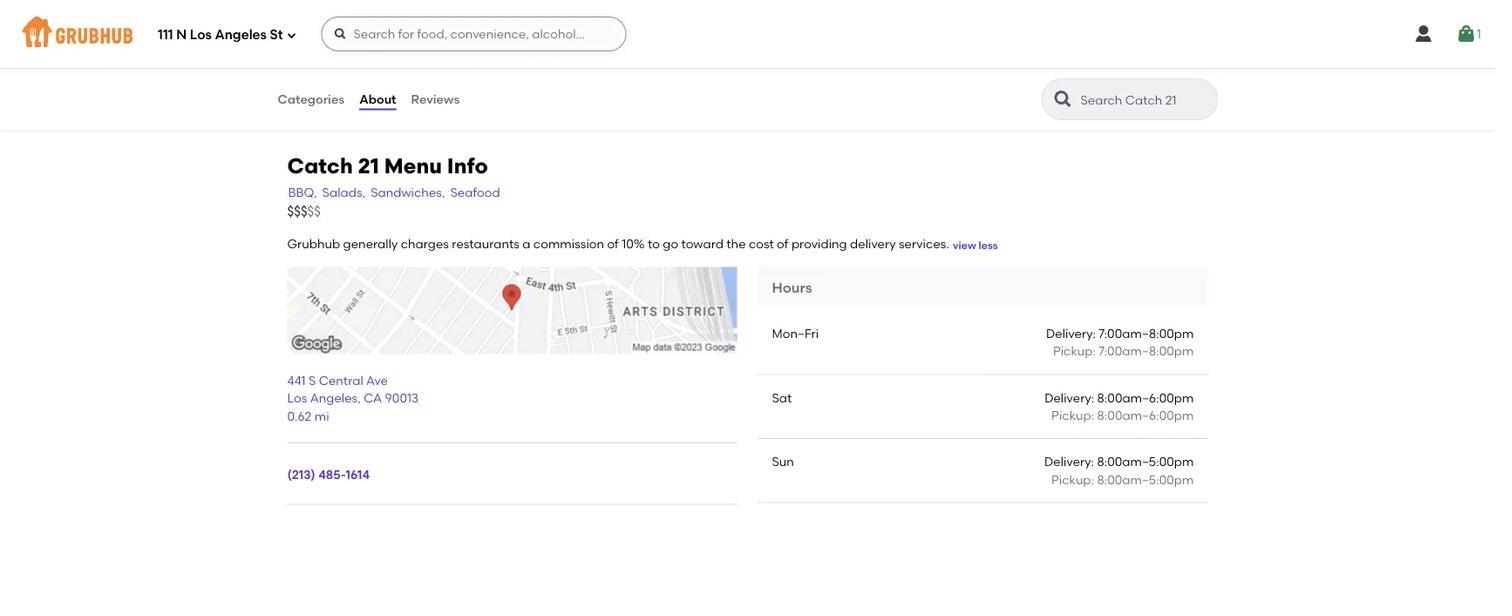 Task type: locate. For each thing, give the bounding box(es) containing it.
los right the n
[[190, 27, 212, 43]]

about
[[360, 92, 396, 107]]

los
[[190, 27, 212, 43], [287, 391, 307, 406]]

svg image
[[1414, 24, 1435, 44], [1457, 24, 1478, 44], [334, 27, 348, 41], [287, 30, 297, 41]]

ca
[[364, 391, 382, 406]]

hours
[[772, 279, 813, 296]]

categories button
[[277, 68, 346, 131]]

pickup: down delivery: 8:00am–6:00pm
[[1052, 409, 1095, 423]]

of
[[607, 237, 619, 252], [777, 237, 789, 252]]

8:00am–6:00pm down delivery: 8:00am–6:00pm
[[1098, 409, 1195, 423]]

21
[[358, 153, 379, 178]]

los inside main navigation navigation
[[190, 27, 212, 43]]

7:00am–8:00pm down delivery: 7:00am–8:00pm
[[1099, 344, 1195, 359]]

main navigation navigation
[[0, 0, 1496, 68]]

2 7:00am–8:00pm from the top
[[1099, 344, 1195, 359]]

delivery: up pickup: 7:00am–8:00pm
[[1047, 327, 1096, 341]]

0 horizontal spatial los
[[190, 27, 212, 43]]

1 of from the left
[[607, 237, 619, 252]]

view
[[953, 239, 977, 252]]

bbq,
[[288, 185, 317, 200]]

7:00am–8:00pm up pickup: 7:00am–8:00pm
[[1099, 327, 1195, 341]]

1 vertical spatial los
[[287, 391, 307, 406]]

angeles
[[215, 27, 267, 43], [310, 391, 358, 406]]

providing
[[792, 237, 848, 252]]

0 vertical spatial 8:00am–6:00pm
[[1098, 391, 1195, 406]]

1 vertical spatial pickup:
[[1052, 409, 1095, 423]]

2 8:00am–6:00pm from the top
[[1098, 409, 1195, 423]]

bbq, button
[[287, 183, 318, 203]]

sat
[[772, 391, 792, 406]]

8:00am–5:00pm
[[1098, 455, 1195, 470], [1098, 473, 1195, 488]]

salads,
[[322, 185, 366, 200]]

0 horizontal spatial of
[[607, 237, 619, 252]]

1 vertical spatial 8:00am–6:00pm
[[1098, 409, 1195, 423]]

delivery: 7:00am–8:00pm
[[1047, 327, 1195, 341]]

los down 441
[[287, 391, 307, 406]]

angeles left st
[[215, 27, 267, 43]]

0 vertical spatial angeles
[[215, 27, 267, 43]]

8:00am–5:00pm down delivery: 8:00am–5:00pm
[[1098, 473, 1195, 488]]

0 vertical spatial 8:00am–5:00pm
[[1098, 455, 1195, 470]]

info
[[447, 153, 488, 178]]

8:00am–5:00pm up pickup: 8:00am–5:00pm
[[1098, 455, 1195, 470]]

pickup:
[[1054, 344, 1096, 359], [1052, 409, 1095, 423], [1052, 473, 1095, 488]]

pickup: for pickup: 7:00am–8:00pm
[[1054, 344, 1096, 359]]

2 8:00am–5:00pm from the top
[[1098, 473, 1195, 488]]

delivery
[[850, 237, 896, 252]]

delivery:
[[1047, 327, 1096, 341], [1045, 391, 1095, 406], [1045, 455, 1095, 470]]

of left 10%
[[607, 237, 619, 252]]

delivery: up pickup: 8:00am–5:00pm
[[1045, 455, 1095, 470]]

services.
[[899, 237, 950, 252]]

0 horizontal spatial angeles
[[215, 27, 267, 43]]

8:00am–6:00pm
[[1098, 391, 1195, 406], [1098, 409, 1195, 423]]

search icon image
[[1053, 89, 1074, 110]]

delivery: up pickup: 8:00am–6:00pm
[[1045, 391, 1095, 406]]

generally
[[343, 237, 398, 252]]

salads, button
[[322, 183, 366, 203]]

2 vertical spatial delivery:
[[1045, 455, 1095, 470]]

pickup: 8:00am–6:00pm
[[1052, 409, 1195, 423]]

svg image inside 1 button
[[1457, 24, 1478, 44]]

7:00am–8:00pm
[[1099, 327, 1195, 341], [1099, 344, 1195, 359]]

0 vertical spatial pickup:
[[1054, 344, 1096, 359]]

go
[[663, 237, 679, 252]]

0 vertical spatial los
[[190, 27, 212, 43]]

8:00am–5:00pm for delivery: 8:00am–5:00pm
[[1098, 455, 1195, 470]]

1 8:00am–5:00pm from the top
[[1098, 455, 1195, 470]]

pickup: down delivery: 8:00am–5:00pm
[[1052, 473, 1095, 488]]

8:00am–6:00pm for delivery: 8:00am–6:00pm
[[1098, 391, 1195, 406]]

delivery: for pickup: 8:00am–6:00pm
[[1045, 391, 1095, 406]]

1 vertical spatial angeles
[[310, 391, 358, 406]]

1 vertical spatial 7:00am–8:00pm
[[1099, 344, 1195, 359]]

charges
[[401, 237, 449, 252]]

to
[[648, 237, 660, 252]]

,
[[358, 391, 361, 406]]

1 horizontal spatial angeles
[[310, 391, 358, 406]]

1 horizontal spatial los
[[287, 391, 307, 406]]

restaurants
[[452, 237, 520, 252]]

1 7:00am–8:00pm from the top
[[1099, 327, 1195, 341]]

1 vertical spatial delivery:
[[1045, 391, 1095, 406]]

n
[[176, 27, 187, 43]]

pickup: for pickup: 8:00am–5:00pm
[[1052, 473, 1095, 488]]

angeles inside main navigation navigation
[[215, 27, 267, 43]]

0 vertical spatial delivery:
[[1047, 327, 1096, 341]]

7:00am–8:00pm for pickup: 7:00am–8:00pm
[[1099, 344, 1195, 359]]

2 of from the left
[[777, 237, 789, 252]]

dessert
[[277, 29, 321, 43]]

111 n los angeles st
[[158, 27, 283, 43]]

st
[[270, 27, 283, 43]]

angeles down central
[[310, 391, 358, 406]]

pickup: down delivery: 7:00am–8:00pm
[[1054, 344, 1096, 359]]

mi
[[315, 409, 329, 424]]

2 vertical spatial pickup:
[[1052, 473, 1095, 488]]

7:00am–8:00pm for delivery: 7:00am–8:00pm
[[1099, 327, 1195, 341]]

1 8:00am–6:00pm from the top
[[1098, 391, 1195, 406]]

1 horizontal spatial of
[[777, 237, 789, 252]]

8:00am–6:00pm up pickup: 8:00am–6:00pm
[[1098, 391, 1195, 406]]

about button
[[359, 68, 397, 131]]

of right cost
[[777, 237, 789, 252]]

1 vertical spatial 8:00am–5:00pm
[[1098, 473, 1195, 488]]

8:00am–6:00pm for pickup: 8:00am–6:00pm
[[1098, 409, 1195, 423]]

sandwiches,
[[371, 185, 445, 200]]

less
[[979, 239, 998, 252]]

seafood button
[[450, 183, 501, 203]]

Search for food, convenience, alcohol... search field
[[321, 17, 627, 51]]

0 vertical spatial 7:00am–8:00pm
[[1099, 327, 1195, 341]]



Task type: vqa. For each thing, say whether or not it's contained in the screenshot.
the topmost Served
no



Task type: describe. For each thing, give the bounding box(es) containing it.
Search Catch 21 search field
[[1079, 92, 1213, 108]]

485-
[[319, 467, 346, 482]]

reviews
[[411, 92, 460, 107]]

toward
[[682, 237, 724, 252]]

dessert tab
[[277, 27, 399, 45]]

delivery: 8:00am–6:00pm
[[1045, 391, 1195, 406]]

sandwiches, button
[[370, 183, 446, 203]]

8:00am–5:00pm for pickup: 8:00am–5:00pm
[[1098, 473, 1195, 488]]

10%
[[622, 237, 645, 252]]

grubhub generally charges restaurants a commission of 10% to go toward the cost of providing delivery services. view less
[[287, 237, 998, 252]]

pickup: for pickup: 8:00am–6:00pm
[[1052, 409, 1095, 423]]

catch
[[287, 153, 353, 178]]

view less button
[[953, 238, 998, 253]]

grubhub
[[287, 237, 340, 252]]

seafood
[[451, 185, 500, 200]]

pickup: 8:00am–5:00pm
[[1052, 473, 1195, 488]]

categories
[[278, 92, 345, 107]]

111
[[158, 27, 173, 43]]

a
[[523, 237, 531, 252]]

delivery: 8:00am–5:00pm
[[1045, 455, 1195, 470]]

0.62
[[287, 409, 312, 424]]

pickup: 7:00am–8:00pm
[[1054, 344, 1195, 359]]

commission
[[534, 237, 605, 252]]

1
[[1478, 26, 1482, 41]]

441 s central ave los angeles , ca 90013 0.62 mi
[[287, 373, 419, 424]]

$$$
[[287, 204, 308, 220]]

angeles inside the 441 s central ave los angeles , ca 90013 0.62 mi
[[310, 391, 358, 406]]

sun
[[772, 455, 794, 470]]

delivery: for pickup: 7:00am–8:00pm
[[1047, 327, 1096, 341]]

the
[[727, 237, 746, 252]]

1 button
[[1457, 18, 1482, 50]]

mon–fri
[[772, 327, 819, 341]]

reviews button
[[410, 68, 461, 131]]

cost
[[749, 237, 774, 252]]

$$$$$
[[287, 204, 321, 220]]

menu
[[384, 153, 442, 178]]

1614
[[346, 467, 370, 482]]

bbq, salads, sandwiches, seafood
[[288, 185, 500, 200]]

90013
[[385, 391, 419, 406]]

los inside the 441 s central ave los angeles , ca 90013 0.62 mi
[[287, 391, 307, 406]]

441
[[287, 373, 306, 388]]

(213) 485-1614 button
[[287, 466, 370, 484]]

central
[[319, 373, 364, 388]]

(213)
[[287, 467, 316, 482]]

delivery: for pickup: 8:00am–5:00pm
[[1045, 455, 1095, 470]]

(213) 485-1614
[[287, 467, 370, 482]]

s
[[309, 373, 316, 388]]

ave
[[366, 373, 388, 388]]

catch 21 menu info
[[287, 153, 488, 178]]



